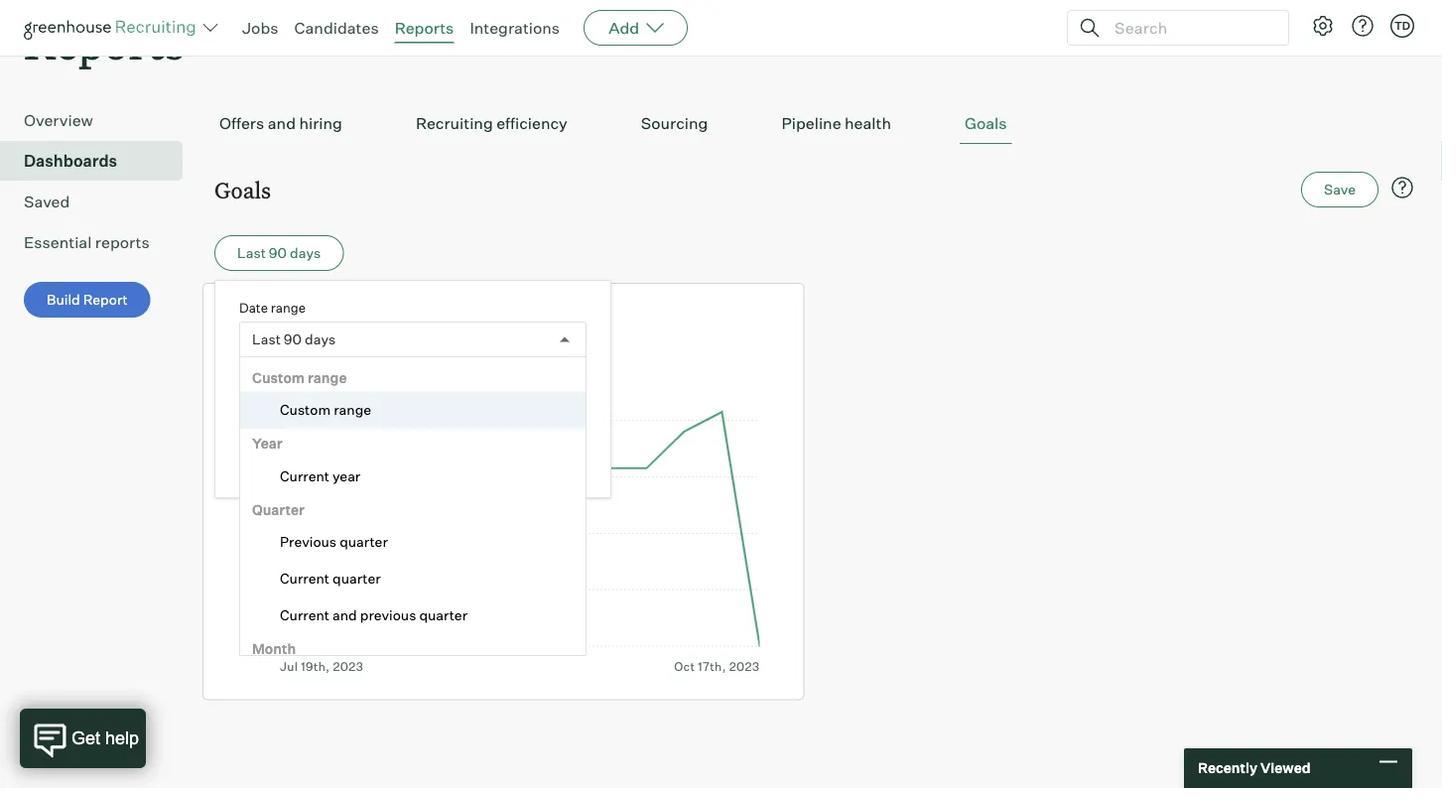 Task type: vqa. For each thing, say whether or not it's contained in the screenshot.
the bottommost Candidate Tag
no



Task type: describe. For each thing, give the bounding box(es) containing it.
date for end date
[[450, 400, 477, 416]]

greenhouse recruiting image
[[24, 16, 203, 40]]

offers and hiring button
[[214, 104, 347, 145]]

previous quarter
[[280, 534, 388, 551]]

the
[[437, 363, 458, 380]]

health
[[845, 114, 892, 134]]

overview link
[[24, 109, 175, 133]]

start date
[[239, 400, 299, 416]]

stage link
[[301, 301, 358, 331]]

last 90 days button
[[214, 236, 344, 272]]

month
[[252, 641, 296, 658]]

save
[[1325, 181, 1356, 199]]

build report button
[[24, 283, 151, 318]]

2 vertical spatial days
[[516, 363, 547, 380]]

build report
[[47, 292, 128, 309]]

current inside year current year
[[280, 468, 330, 485]]

0 vertical spatial custom range
[[252, 370, 347, 387]]

0 vertical spatial custom
[[252, 370, 305, 387]]

td button
[[1391, 14, 1415, 38]]

previous
[[360, 607, 416, 625]]

dashboards
[[24, 152, 117, 171]]

stage
[[301, 302, 358, 329]]

quarter for previous quarter
[[340, 534, 388, 551]]

jobs
[[242, 18, 279, 38]]

year
[[252, 436, 283, 453]]

recruiting
[[416, 114, 493, 134]]

efficiency
[[497, 114, 568, 134]]

essential reports link
[[24, 231, 175, 255]]

time
[[219, 302, 272, 329]]

1 vertical spatial last 90 days
[[252, 331, 336, 349]]

pipeline health button
[[777, 104, 897, 145]]

time in
[[219, 302, 301, 329]]

candidates link
[[294, 18, 379, 38]]

goals inside button
[[965, 114, 1007, 134]]

last inside button
[[237, 245, 266, 262]]

reports link
[[395, 18, 454, 38]]

last 90 days inside button
[[237, 245, 321, 262]]

and for current
[[333, 607, 357, 625]]

integrations
[[470, 18, 560, 38]]

current quarter
[[280, 571, 381, 588]]

goals button
[[960, 104, 1012, 145]]

2 vertical spatial quarter
[[419, 607, 468, 625]]

year
[[333, 468, 361, 485]]

date
[[239, 300, 268, 316]]

1 vertical spatial goals
[[214, 175, 271, 205]]

previous
[[280, 534, 337, 551]]

for
[[416, 363, 434, 380]]

offers and hiring
[[219, 114, 342, 134]]

07/19/2023
[[251, 432, 327, 449]]

tab list containing offers and hiring
[[214, 104, 1419, 145]]

xychart image
[[247, 407, 760, 675]]

and for offers
[[268, 114, 296, 134]]

current and previous quarter
[[280, 607, 468, 625]]

49%
[[247, 346, 298, 375]]

1 vertical spatial custom
[[280, 402, 331, 419]]

save button
[[1302, 172, 1379, 208]]

td
[[1395, 19, 1411, 32]]

add
[[609, 18, 640, 38]]

end date
[[423, 400, 477, 416]]

add button
[[584, 10, 688, 46]]

0 horizontal spatial reports
[[24, 13, 185, 72]]



Task type: locate. For each thing, give the bounding box(es) containing it.
current down current quarter
[[280, 607, 330, 625]]

custom range up start date
[[252, 370, 347, 387]]

integrations link
[[470, 18, 560, 38]]

current for current and previous quarter
[[280, 607, 330, 625]]

date for start date
[[272, 400, 299, 416]]

available
[[356, 363, 413, 380]]

goals data is only available for the last 365 days
[[239, 363, 547, 380]]

reports
[[24, 13, 185, 72], [395, 18, 454, 38]]

reports right candidates at the top left of page
[[395, 18, 454, 38]]

0 vertical spatial current
[[280, 468, 330, 485]]

goals
[[965, 114, 1007, 134], [214, 175, 271, 205], [239, 363, 276, 380]]

recruiting efficiency
[[416, 114, 568, 134]]

date
[[272, 400, 299, 416], [450, 400, 477, 416]]

0 vertical spatial last
[[237, 245, 266, 262]]

custom up start date
[[252, 370, 305, 387]]

1 current from the top
[[280, 468, 330, 485]]

saved
[[24, 192, 70, 212]]

configure image
[[1312, 14, 1335, 38]]

0 vertical spatial days
[[290, 245, 321, 262]]

and inside button
[[268, 114, 296, 134]]

in
[[277, 302, 296, 329]]

only
[[325, 363, 353, 380]]

1 vertical spatial custom range
[[280, 402, 371, 419]]

90
[[269, 245, 287, 262], [284, 331, 302, 349]]

range left available
[[308, 370, 347, 387]]

pipeline health
[[782, 114, 892, 134]]

last 90 days up "date range"
[[237, 245, 321, 262]]

quarter
[[252, 502, 305, 519]]

reports up overview link
[[24, 13, 185, 72]]

overview
[[24, 111, 93, 131]]

candidates
[[294, 18, 379, 38]]

current down 07/19/2023
[[280, 468, 330, 485]]

1 date from the left
[[272, 400, 299, 416]]

0 vertical spatial and
[[268, 114, 296, 134]]

0 vertical spatial goals
[[965, 114, 1007, 134]]

days
[[290, 245, 321, 262], [305, 331, 336, 349], [516, 363, 547, 380]]

last up date
[[237, 245, 266, 262]]

90 inside button
[[269, 245, 287, 262]]

date range
[[239, 300, 306, 316]]

sourcing button
[[636, 104, 713, 145]]

0 horizontal spatial and
[[268, 114, 296, 134]]

custom range down is
[[280, 402, 371, 419]]

and
[[268, 114, 296, 134], [333, 607, 357, 625]]

3 current from the top
[[280, 607, 330, 625]]

1 vertical spatial days
[[305, 331, 336, 349]]

essential reports
[[24, 233, 150, 253]]

and down current quarter
[[333, 607, 357, 625]]

10/17/2023
[[435, 432, 508, 449]]

0 vertical spatial 90
[[269, 245, 287, 262]]

quarter up current quarter
[[340, 534, 388, 551]]

dashboards link
[[24, 150, 175, 173]]

1 vertical spatial range
[[308, 370, 347, 387]]

days inside button
[[290, 245, 321, 262]]

time link
[[219, 301, 277, 331]]

1 vertical spatial 90
[[284, 331, 302, 349]]

1 vertical spatial and
[[333, 607, 357, 625]]

quarter for current quarter
[[333, 571, 381, 588]]

1 horizontal spatial date
[[450, 400, 477, 416]]

days up "date range"
[[290, 245, 321, 262]]

days right the '365'
[[516, 363, 547, 380]]

recruiting efficiency button
[[411, 104, 573, 145]]

1 horizontal spatial and
[[333, 607, 357, 625]]

faq image
[[1391, 176, 1415, 200]]

1 vertical spatial current
[[280, 571, 330, 588]]

1 vertical spatial last
[[252, 331, 281, 349]]

0 vertical spatial last 90 days
[[237, 245, 321, 262]]

1 vertical spatial quarter
[[333, 571, 381, 588]]

recently
[[1198, 760, 1258, 777]]

year current year
[[252, 436, 361, 485]]

range down only
[[334, 402, 371, 419]]

and left hiring
[[268, 114, 296, 134]]

tab list
[[214, 104, 1419, 145]]

reports
[[95, 233, 150, 253]]

is
[[311, 363, 322, 380]]

0 vertical spatial range
[[271, 300, 306, 316]]

offers
[[219, 114, 264, 134]]

td button
[[1387, 10, 1419, 42]]

start
[[239, 400, 270, 416]]

quarter right previous
[[419, 607, 468, 625]]

last
[[237, 245, 266, 262], [252, 331, 281, 349]]

current
[[280, 468, 330, 485], [280, 571, 330, 588], [280, 607, 330, 625]]

recently viewed
[[1198, 760, 1311, 777]]

custom range
[[252, 370, 347, 387], [280, 402, 371, 419]]

2 vertical spatial range
[[334, 402, 371, 419]]

viewed
[[1261, 760, 1311, 777]]

date right "start"
[[272, 400, 299, 416]]

0 horizontal spatial date
[[272, 400, 299, 416]]

sourcing
[[641, 114, 708, 134]]

custom up 07/19/2023
[[280, 402, 331, 419]]

build
[[47, 292, 80, 309]]

365
[[488, 363, 513, 380]]

essential
[[24, 233, 92, 253]]

days down stage link
[[305, 331, 336, 349]]

end
[[423, 400, 447, 416]]

0 vertical spatial quarter
[[340, 534, 388, 551]]

quarter
[[340, 534, 388, 551], [333, 571, 381, 588], [419, 607, 468, 625]]

pipeline
[[782, 114, 842, 134]]

data
[[279, 363, 308, 380]]

90 down in link
[[284, 331, 302, 349]]

jobs link
[[242, 18, 279, 38]]

range right date
[[271, 300, 306, 316]]

last 90 days
[[237, 245, 321, 262], [252, 331, 336, 349]]

Search text field
[[1110, 13, 1271, 42]]

1 horizontal spatial reports
[[395, 18, 454, 38]]

date right end
[[450, 400, 477, 416]]

saved link
[[24, 190, 175, 214]]

custom
[[252, 370, 305, 387], [280, 402, 331, 419]]

report
[[83, 292, 128, 309]]

last down time in
[[252, 331, 281, 349]]

quarter up current and previous quarter
[[333, 571, 381, 588]]

current down previous
[[280, 571, 330, 588]]

90 up "date range"
[[269, 245, 287, 262]]

2 vertical spatial goals
[[239, 363, 276, 380]]

last
[[461, 363, 485, 380]]

range
[[271, 300, 306, 316], [308, 370, 347, 387], [334, 402, 371, 419]]

2 current from the top
[[280, 571, 330, 588]]

last 90 days down in link
[[252, 331, 336, 349]]

hiring
[[299, 114, 342, 134]]

current for current quarter
[[280, 571, 330, 588]]

2 date from the left
[[450, 400, 477, 416]]

in link
[[277, 301, 301, 331]]

2 vertical spatial current
[[280, 607, 330, 625]]



